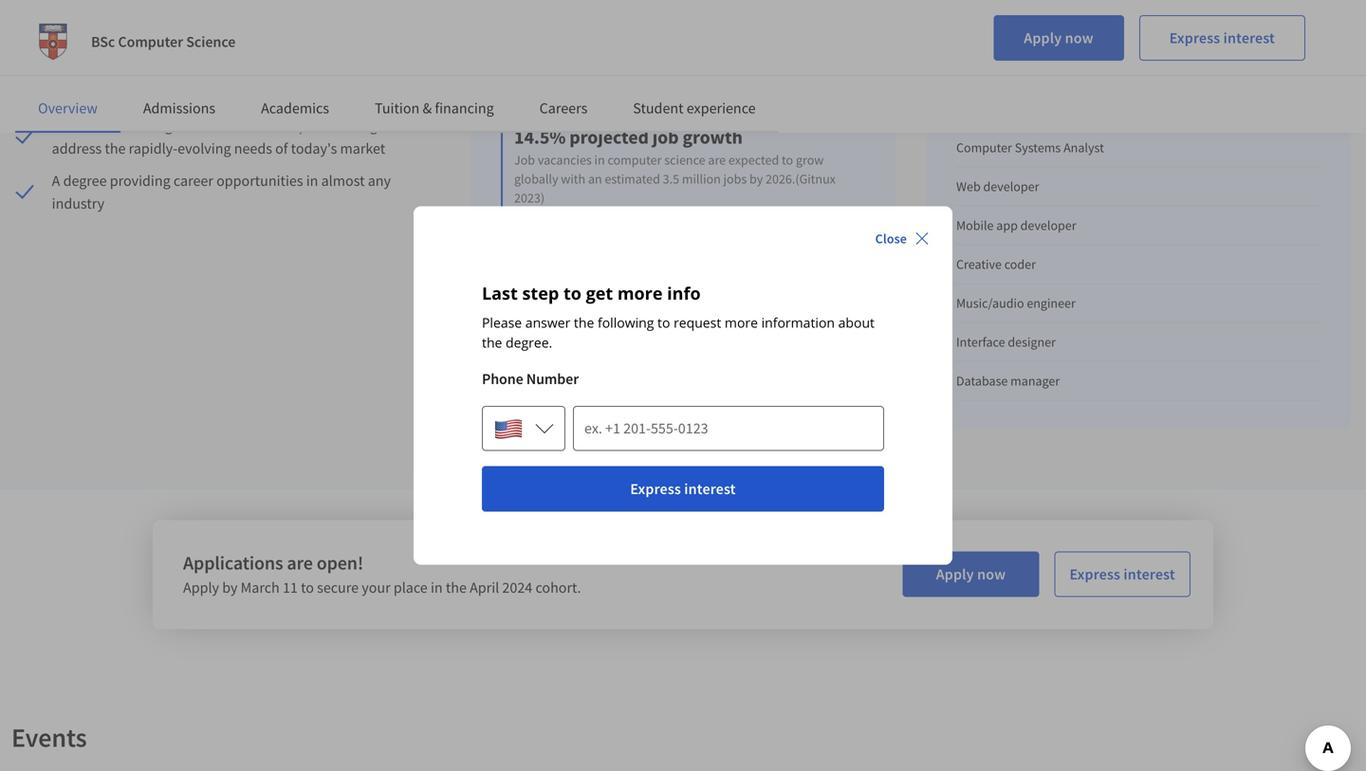 Task type: describe. For each thing, give the bounding box(es) containing it.
apply now button for apply by march 11 to secure your place in the april 2024 cohort.
[[903, 551, 1039, 597]]

express interest for apply by march 11 to secure your place in the april 2024 cohort.
[[1070, 565, 1175, 584]]

build
[[674, 254, 703, 271]]

interest for apply by march 11 to secure your place in the april 2024 cohort.
[[1124, 565, 1175, 584]]

the down get
[[574, 314, 594, 332]]

high
[[626, 272, 650, 290]]

student
[[633, 99, 684, 118]]

express for bsc computer science
[[1169, 28, 1220, 47]]

about
[[838, 314, 875, 332]]

3.5
[[663, 170, 679, 187]]

mathematics tuition to underpin your computing skills
[[52, 29, 395, 48]]

computer for computer scientist
[[956, 22, 1012, 39]]

web
[[956, 178, 981, 195]]

student experience
[[633, 99, 756, 118]]

computer for computer systems analyst
[[956, 139, 1012, 156]]

a degree providing career opportunities in almost any industry
[[52, 171, 391, 213]]

evolving
[[178, 139, 231, 158]]

please
[[482, 314, 522, 332]]

computer up code
[[118, 32, 183, 51]]

programming
[[243, 61, 330, 80]]

practical knowledge of software development designed to address the rapidly-evolving needs of today's market
[[52, 116, 418, 158]]

including inside computer science graduates build skills integral to modern life and are therefore in high demand across many different industries including technology, finance, health and more.(qs 2023)
[[572, 291, 624, 309]]

many
[[740, 272, 771, 290]]

computer for computer programmer
[[956, 61, 1012, 78]]

careers
[[539, 99, 587, 118]]

designed
[[344, 116, 402, 135]]

by inside applications are open! apply by march 11 to secure your place in the april 2024 cohort.
[[222, 578, 238, 597]]

0 horizontal spatial more
[[617, 282, 663, 305]]

cohort.
[[535, 578, 581, 597]]

phone number
[[482, 369, 579, 388]]

today's
[[291, 139, 337, 158]]

phone
[[482, 369, 523, 388]]

development
[[256, 116, 341, 135]]

0 horizontal spatial science
[[186, 32, 236, 51]]

finance,
[[694, 291, 738, 309]]

the inside practical knowledge of software development designed to address the rapidly-evolving needs of today's market
[[105, 139, 126, 158]]

tuition
[[136, 29, 179, 48]]

1 vertical spatial express interest button
[[482, 466, 884, 512]]

wealth
[[733, 49, 770, 66]]

across
[[702, 272, 737, 290]]

1 horizontal spatial more
[[725, 314, 758, 332]]

programmer
[[1015, 61, 1085, 78]]

by inside 14.5% projected job growth job vacancies in computer science are expected to grow globally with an estimated 3.5 million jobs by 2026.(gitnux 2023)
[[749, 170, 763, 187]]

them
[[589, 68, 618, 85]]

interest for bsc computer science
[[1223, 28, 1275, 47]]

2024
[[502, 578, 532, 597]]

rapidly-
[[129, 139, 178, 158]]

manager
[[1010, 372, 1060, 389]]

express for apply by march 11 to secure your place in the april 2024 cohort.
[[1070, 565, 1120, 584]]

now for bsc computer science
[[1065, 28, 1094, 47]]

in inside the ability to code in multiple programming languages, including python, c++, c# and java script
[[171, 61, 183, 80]]

roles
[[742, 68, 770, 85]]

admissions link
[[143, 99, 215, 118]]

graduates for for
[[618, 49, 673, 66]]

interface
[[956, 333, 1005, 350]]

the down please
[[482, 333, 502, 351]]

life
[[842, 254, 859, 271]]

systems
[[1015, 139, 1061, 156]]

0 vertical spatial a
[[723, 49, 730, 66]]

degree.
[[506, 333, 552, 351]]

request
[[674, 314, 721, 332]]

computer science graduates develop a wealth of job-ready skills helping them prepare for a range of roles available globally.(indeed.com, 2023)
[[514, 49, 840, 104]]

computer for computer science graduates build skills integral to modern life and are therefore in high demand across many different industries including technology, finance, health and more.(qs 2023)
[[514, 254, 570, 271]]

express inside 🇺🇸 dialog
[[630, 480, 681, 499]]

applications are open! apply by march 11 to secure your place in the april 2024 cohort.
[[183, 551, 581, 597]]

in inside a degree providing career opportunities in almost any industry
[[306, 171, 318, 190]]

to left get
[[563, 282, 581, 305]]

globally.(indeed.com,
[[514, 87, 634, 104]]

job
[[514, 151, 535, 168]]

and inside the ability to code in multiple programming languages, including python, c++, c# and java script
[[216, 84, 241, 103]]

mathematics
[[52, 29, 133, 48]]

university of london logo image
[[30, 19, 76, 65]]

c#
[[197, 84, 213, 103]]

million
[[682, 170, 721, 187]]

your inside applications are open! apply by march 11 to secure your place in the april 2024 cohort.
[[362, 578, 390, 597]]

mobile
[[956, 217, 994, 234]]

to inside practical knowledge of software development designed to address the rapidly-evolving needs of today's market
[[405, 116, 418, 135]]

to inside applications are open! apply by march 11 to secure your place in the april 2024 cohort.
[[301, 578, 314, 597]]

therefore
[[559, 272, 610, 290]]

graduates for high
[[616, 254, 672, 271]]

range
[[695, 68, 726, 85]]

student experience link
[[633, 99, 756, 118]]

0 vertical spatial developer
[[983, 178, 1039, 195]]

skills inside computer science graduates build skills integral to modern life and are therefore in high demand across many different industries including technology, finance, health and more.(qs 2023)
[[706, 254, 733, 271]]

database
[[956, 372, 1008, 389]]

needs
[[234, 139, 272, 158]]

info
[[667, 282, 701, 305]]

designer
[[1008, 333, 1056, 350]]

opportunities
[[216, 171, 303, 190]]

to inside the ability to code in multiple programming languages, including python, c++, c# and java script
[[121, 61, 135, 80]]

interest inside 🇺🇸 dialog
[[684, 480, 736, 499]]

different
[[774, 272, 821, 290]]

app
[[996, 217, 1018, 234]]

secure
[[317, 578, 359, 597]]

the inside applications are open! apply by march 11 to secure your place in the april 2024 cohort.
[[446, 578, 467, 597]]

including inside the ability to code in multiple programming languages, including python, c++, c# and java script
[[52, 84, 111, 103]]

overview link
[[38, 99, 98, 118]]

integral
[[736, 254, 778, 271]]

underpin
[[198, 29, 256, 48]]

to down technology,
[[657, 314, 670, 332]]

to inside computer science graduates build skills integral to modern life and are therefore in high demand across many different industries including technology, finance, health and more.(qs 2023)
[[781, 254, 793, 271]]

an
[[588, 170, 602, 187]]

science inside computer science graduates build skills integral to modern life and are therefore in high demand across many different industries including technology, finance, health and more.(qs 2023)
[[573, 254, 614, 271]]

demand
[[653, 272, 699, 290]]

following
[[598, 314, 654, 332]]

in inside applications are open! apply by march 11 to secure your place in the april 2024 cohort.
[[431, 578, 443, 597]]

admissions
[[143, 99, 215, 118]]

providing
[[110, 171, 170, 190]]

degree
[[63, 171, 107, 190]]

bsc
[[91, 32, 115, 51]]

multiple
[[187, 61, 240, 80]]

industries
[[514, 291, 569, 309]]

apply inside applications are open! apply by march 11 to secure your place in the april 2024 cohort.
[[183, 578, 219, 597]]

2023) inside 14.5% projected job growth job vacancies in computer science are expected to grow globally with an estimated 3.5 million jobs by 2026.(gitnux 2023)
[[514, 189, 545, 206]]

1 horizontal spatial and
[[514, 272, 535, 290]]

11
[[283, 578, 298, 597]]

jobs
[[723, 170, 747, 187]]

last step to get more info status
[[482, 282, 884, 352]]

helping
[[545, 68, 586, 85]]

market
[[340, 139, 385, 158]]

financing
[[435, 99, 494, 118]]



Task type: vqa. For each thing, say whether or not it's contained in the screenshot.
needs
yes



Task type: locate. For each thing, give the bounding box(es) containing it.
1 vertical spatial graduates
[[616, 254, 672, 271]]

0 vertical spatial express interest
[[1169, 28, 1275, 47]]

are inside 14.5% projected job growth job vacancies in computer science are expected to grow globally with an estimated 3.5 million jobs by 2026.(gitnux 2023)
[[708, 151, 726, 168]]

more
[[617, 282, 663, 305], [725, 314, 758, 332]]

express interest inside 🇺🇸 dialog
[[630, 480, 736, 499]]

1 vertical spatial science
[[573, 254, 614, 271]]

computer programmer
[[956, 61, 1085, 78]]

tuition & financing link
[[375, 99, 494, 118]]

number
[[526, 369, 579, 388]]

1 vertical spatial more
[[725, 314, 758, 332]]

1 horizontal spatial science
[[664, 151, 705, 168]]

2 horizontal spatial are
[[708, 151, 726, 168]]

0 vertical spatial are
[[708, 151, 726, 168]]

place
[[394, 578, 428, 597]]

creative
[[956, 255, 1002, 272]]

almost
[[321, 171, 365, 190]]

0 vertical spatial express
[[1169, 28, 1220, 47]]

apply now button for bsc computer science
[[993, 15, 1124, 61]]

0 vertical spatial including
[[52, 84, 111, 103]]

to left &
[[405, 116, 418, 135]]

skills inside computer science graduates develop a wealth of job-ready skills helping them prepare for a range of roles available globally.(indeed.com, 2023)
[[514, 68, 542, 85]]

express interest button for bsc computer science
[[1139, 15, 1305, 61]]

practical
[[52, 116, 107, 135]]

graduates up prepare
[[618, 49, 673, 66]]

computer for computer science graduates develop a wealth of job-ready skills helping them prepare for a range of roles available globally.(indeed.com, 2023)
[[514, 49, 570, 66]]

coder
[[1004, 255, 1036, 272]]

computer inside computer science graduates build skills integral to modern life and are therefore in high demand across many different industries including technology, finance, health and more.(qs 2023)
[[514, 254, 570, 271]]

more up the following
[[617, 282, 663, 305]]

music/audio
[[956, 294, 1024, 311]]

web developer
[[956, 178, 1039, 195]]

to
[[182, 29, 195, 48], [121, 61, 135, 80], [405, 116, 418, 135], [782, 151, 793, 168], [781, 254, 793, 271], [563, 282, 581, 305], [657, 314, 670, 332], [301, 578, 314, 597]]

2023) inside computer science graduates develop a wealth of job-ready skills helping them prepare for a range of roles available globally.(indeed.com, 2023)
[[637, 87, 667, 104]]

1 horizontal spatial interest
[[1124, 565, 1175, 584]]

developer up app
[[983, 178, 1039, 195]]

🇺🇸 dialog
[[414, 206, 952, 565]]

Phone Number telephone field
[[573, 406, 884, 451]]

mobile app developer
[[956, 217, 1076, 234]]

🇺🇸 button
[[482, 406, 565, 451]]

engineer
[[1027, 294, 1076, 311]]

1 horizontal spatial apply now
[[1024, 28, 1094, 47]]

2 vertical spatial express interest
[[1070, 565, 1175, 584]]

script
[[276, 84, 313, 103]]

🇺🇸
[[493, 411, 524, 449]]

of left job-
[[773, 49, 784, 66]]

1 vertical spatial are
[[538, 272, 556, 290]]

1 vertical spatial interest
[[684, 480, 736, 499]]

2 vertical spatial express
[[1070, 565, 1120, 584]]

interface designer
[[956, 333, 1056, 350]]

march
[[241, 578, 280, 597]]

computer
[[608, 151, 662, 168]]

estimated
[[605, 170, 660, 187]]

science up them
[[573, 49, 615, 66]]

apply now
[[1024, 28, 1094, 47], [936, 565, 1006, 584]]

to left grow
[[782, 151, 793, 168]]

the left april
[[446, 578, 467, 597]]

1 vertical spatial and
[[514, 272, 535, 290]]

and up industries
[[514, 272, 535, 290]]

0 vertical spatial express interest button
[[1139, 15, 1305, 61]]

0 vertical spatial science
[[664, 151, 705, 168]]

0 vertical spatial apply now button
[[993, 15, 1124, 61]]

1 horizontal spatial express
[[1070, 565, 1120, 584]]

0 horizontal spatial a
[[685, 68, 692, 85]]

0 horizontal spatial by
[[222, 578, 238, 597]]

are up industries
[[538, 272, 556, 290]]

and down different
[[779, 291, 800, 309]]

graduates inside computer science graduates build skills integral to modern life and are therefore in high demand across many different industries including technology, finance, health and more.(qs 2023)
[[616, 254, 672, 271]]

database manager
[[956, 372, 1060, 389]]

computer systems analyst
[[956, 139, 1104, 156]]

2 horizontal spatial apply
[[1024, 28, 1062, 47]]

health
[[741, 291, 776, 309]]

globally
[[514, 170, 558, 187]]

2 horizontal spatial express
[[1169, 28, 1220, 47]]

projected
[[569, 125, 649, 149]]

more down health
[[725, 314, 758, 332]]

including down ability
[[52, 84, 111, 103]]

job
[[652, 125, 679, 149]]

in up 'an'
[[594, 151, 605, 168]]

2 vertical spatial are
[[287, 551, 313, 575]]

0 vertical spatial apply now
[[1024, 28, 1094, 47]]

with
[[561, 170, 585, 187]]

experience
[[687, 99, 756, 118]]

are down growth
[[708, 151, 726, 168]]

computer up 'computer programmer'
[[956, 22, 1012, 39]]

1 vertical spatial by
[[222, 578, 238, 597]]

in left high on the left top of page
[[613, 272, 623, 290]]

for
[[667, 68, 683, 85]]

in up the c++,
[[171, 61, 183, 80]]

0 vertical spatial now
[[1065, 28, 1094, 47]]

science up 3.5
[[664, 151, 705, 168]]

by down applications
[[222, 578, 238, 597]]

2023) down prepare
[[637, 87, 667, 104]]

open!
[[317, 551, 363, 575]]

are up 11 at the left bottom of page
[[287, 551, 313, 575]]

2 horizontal spatial interest
[[1223, 28, 1275, 47]]

2 horizontal spatial and
[[779, 291, 800, 309]]

knowledge
[[110, 116, 180, 135]]

now
[[1065, 28, 1094, 47], [977, 565, 1006, 584]]

0 vertical spatial more
[[617, 282, 663, 305]]

expected
[[728, 151, 779, 168]]

2 vertical spatial 2023)
[[514, 310, 545, 328]]

are inside applications are open! apply by march 11 to secure your place in the april 2024 cohort.
[[287, 551, 313, 575]]

of left roles
[[729, 68, 740, 85]]

code
[[138, 61, 168, 80]]

express interest for bsc computer science
[[1169, 28, 1275, 47]]

science
[[186, 32, 236, 51], [573, 49, 615, 66]]

1 horizontal spatial your
[[362, 578, 390, 597]]

2 vertical spatial express interest button
[[1054, 551, 1191, 597]]

in right place
[[431, 578, 443, 597]]

1 vertical spatial express interest
[[630, 480, 736, 499]]

computer up step
[[514, 254, 570, 271]]

0 horizontal spatial are
[[287, 551, 313, 575]]

0 horizontal spatial apply
[[183, 578, 219, 597]]

1 horizontal spatial by
[[749, 170, 763, 187]]

1 vertical spatial including
[[572, 291, 624, 309]]

apply
[[1024, 28, 1062, 47], [936, 565, 974, 584], [183, 578, 219, 597]]

1 vertical spatial apply now button
[[903, 551, 1039, 597]]

1 vertical spatial a
[[685, 68, 692, 85]]

14.5% projected job growth job vacancies in computer science are expected to grow globally with an estimated 3.5 million jobs by 2026.(gitnux 2023)
[[514, 125, 836, 206]]

tuition
[[375, 99, 420, 118]]

1 horizontal spatial including
[[572, 291, 624, 309]]

0 horizontal spatial skills
[[363, 29, 395, 48]]

computer inside computer science graduates develop a wealth of job-ready skills helping them prepare for a range of roles available globally.(indeed.com, 2023)
[[514, 49, 570, 66]]

c++,
[[166, 84, 194, 103]]

2023) down globally
[[514, 189, 545, 206]]

now for apply by march 11 to secure your place in the april 2024 cohort.
[[977, 565, 1006, 584]]

computer down computer scientist
[[956, 61, 1012, 78]]

information
[[761, 314, 835, 332]]

science up multiple
[[186, 32, 236, 51]]

0 vertical spatial interest
[[1223, 28, 1275, 47]]

0 horizontal spatial interest
[[684, 480, 736, 499]]

close
[[875, 230, 907, 247]]

to left code
[[121, 61, 135, 80]]

skills up across
[[706, 254, 733, 271]]

1 horizontal spatial now
[[1065, 28, 1094, 47]]

developer
[[983, 178, 1039, 195], [1020, 217, 1076, 234]]

your left place
[[362, 578, 390, 597]]

graduates inside computer science graduates develop a wealth of job-ready skills helping them prepare for a range of roles available globally.(indeed.com, 2023)
[[618, 49, 673, 66]]

0 horizontal spatial your
[[259, 29, 288, 48]]

developer right app
[[1020, 217, 1076, 234]]

0 horizontal spatial apply now
[[936, 565, 1006, 584]]

science up therefore
[[573, 254, 614, 271]]

a left wealth
[[723, 49, 730, 66]]

to inside 14.5% projected job growth job vacancies in computer science are expected to grow globally with an estimated 3.5 million jobs by 2026.(gitnux 2023)
[[782, 151, 793, 168]]

including
[[52, 84, 111, 103], [572, 291, 624, 309]]

career
[[173, 171, 213, 190]]

answer
[[525, 314, 570, 332]]

java
[[244, 84, 273, 103]]

0 horizontal spatial including
[[52, 84, 111, 103]]

to right 11 at the left bottom of page
[[301, 578, 314, 597]]

a
[[52, 171, 60, 190]]

1 horizontal spatial are
[[538, 272, 556, 290]]

1 horizontal spatial apply
[[936, 565, 974, 584]]

apply for bsc computer science
[[1024, 28, 1062, 47]]

0 horizontal spatial science
[[573, 254, 614, 271]]

ability
[[79, 61, 118, 80]]

the down knowledge
[[105, 139, 126, 158]]

including down therefore
[[572, 291, 624, 309]]

skills left helping
[[514, 68, 542, 85]]

a right for
[[685, 68, 692, 85]]

express interest button for apply by march 11 to secure your place in the april 2024 cohort.
[[1054, 551, 1191, 597]]

science inside computer science graduates develop a wealth of job-ready skills helping them prepare for a range of roles available globally.(indeed.com, 2023)
[[573, 49, 615, 66]]

and right c#
[[216, 84, 241, 103]]

science inside 14.5% projected job growth job vacancies in computer science are expected to grow globally with an estimated 3.5 million jobs by 2026.(gitnux 2023)
[[664, 151, 705, 168]]

any
[[368, 171, 391, 190]]

applications
[[183, 551, 283, 575]]

0 vertical spatial and
[[216, 84, 241, 103]]

0 vertical spatial 2023)
[[637, 87, 667, 104]]

0 horizontal spatial now
[[977, 565, 1006, 584]]

to right tuition
[[182, 29, 195, 48]]

2 vertical spatial interest
[[1124, 565, 1175, 584]]

0 vertical spatial by
[[749, 170, 763, 187]]

by
[[749, 170, 763, 187], [222, 578, 238, 597]]

2 vertical spatial skills
[[706, 254, 733, 271]]

the
[[52, 61, 76, 80]]

computing
[[291, 29, 360, 48]]

1 vertical spatial now
[[977, 565, 1006, 584]]

a
[[723, 49, 730, 66], [685, 68, 692, 85]]

apply now for bsc computer science
[[1024, 28, 1094, 47]]

0 vertical spatial skills
[[363, 29, 395, 48]]

vacancies
[[538, 151, 592, 168]]

languages,
[[333, 61, 401, 80]]

in inside 14.5% projected job growth job vacancies in computer science are expected to grow globally with an estimated 3.5 million jobs by 2026.(gitnux 2023)
[[594, 151, 605, 168]]

express interest
[[1169, 28, 1275, 47], [630, 480, 736, 499], [1070, 565, 1175, 584]]

are
[[708, 151, 726, 168], [538, 272, 556, 290], [287, 551, 313, 575]]

computer up web developer
[[956, 139, 1012, 156]]

2023) down industries
[[514, 310, 545, 328]]

0 vertical spatial your
[[259, 29, 288, 48]]

get
[[586, 282, 613, 305]]

1 horizontal spatial skills
[[514, 68, 542, 85]]

skills
[[363, 29, 395, 48], [514, 68, 542, 85], [706, 254, 733, 271]]

of up the evolving
[[183, 116, 195, 135]]

of down development
[[275, 139, 288, 158]]

events
[[11, 721, 87, 754]]

science
[[664, 151, 705, 168], [573, 254, 614, 271]]

0 horizontal spatial and
[[216, 84, 241, 103]]

graduates up high on the left top of page
[[616, 254, 672, 271]]

april
[[470, 578, 499, 597]]

step
[[522, 282, 559, 305]]

analyst
[[1063, 139, 1104, 156]]

computer up helping
[[514, 49, 570, 66]]

1 vertical spatial express
[[630, 480, 681, 499]]

graduates
[[618, 49, 673, 66], [616, 254, 672, 271]]

2 horizontal spatial skills
[[706, 254, 733, 271]]

express
[[1169, 28, 1220, 47], [630, 480, 681, 499], [1070, 565, 1120, 584]]

academics
[[261, 99, 329, 118]]

1 horizontal spatial science
[[573, 49, 615, 66]]

1 vertical spatial your
[[362, 578, 390, 597]]

2026.(gitnux
[[766, 170, 836, 187]]

1 vertical spatial skills
[[514, 68, 542, 85]]

1 horizontal spatial a
[[723, 49, 730, 66]]

apply now for apply by march 11 to secure your place in the april 2024 cohort.
[[936, 565, 1006, 584]]

1 vertical spatial apply now
[[936, 565, 1006, 584]]

skills up languages,
[[363, 29, 395, 48]]

in inside computer science graduates build skills integral to modern life and are therefore in high demand across many different industries including technology, finance, health and more.(qs 2023)
[[613, 272, 623, 290]]

creative coder
[[956, 255, 1036, 272]]

0 horizontal spatial express
[[630, 480, 681, 499]]

to up different
[[781, 254, 793, 271]]

your up programming at top left
[[259, 29, 288, 48]]

apply for apply by march 11 to secure your place in the april 2024 cohort.
[[936, 565, 974, 584]]

in left 'almost'
[[306, 171, 318, 190]]

by down expected
[[749, 170, 763, 187]]

0 vertical spatial graduates
[[618, 49, 673, 66]]

2023) inside computer science graduates build skills integral to modern life and are therefore in high demand across many different industries including technology, finance, health and more.(qs 2023)
[[514, 310, 545, 328]]

2 vertical spatial and
[[779, 291, 800, 309]]

1 vertical spatial developer
[[1020, 217, 1076, 234]]

1 vertical spatial 2023)
[[514, 189, 545, 206]]

are inside computer science graduates build skills integral to modern life and are therefore in high demand across many different industries including technology, finance, health and more.(qs 2023)
[[538, 272, 556, 290]]

modern
[[795, 254, 839, 271]]



